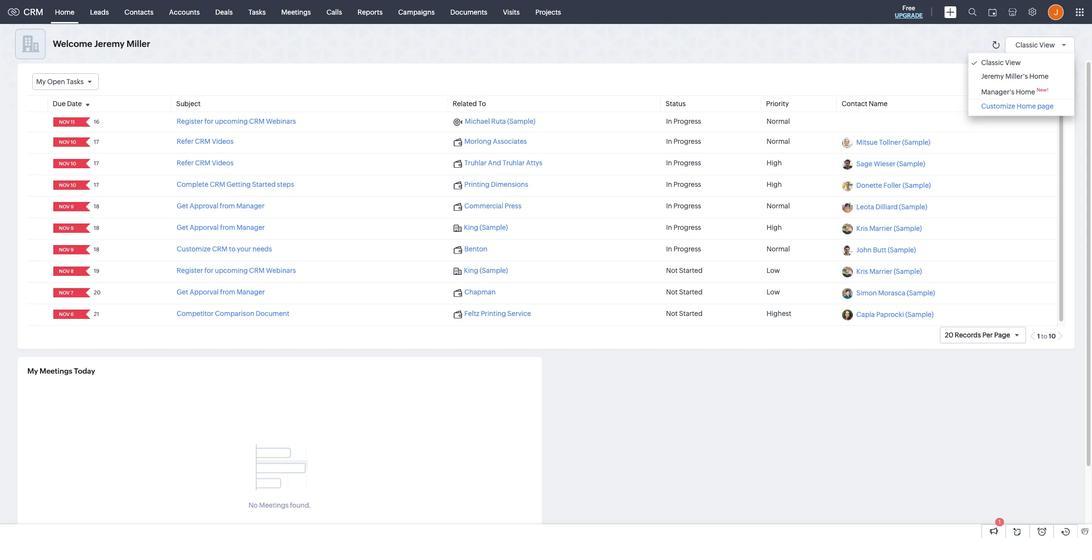 Task type: vqa. For each thing, say whether or not it's contained in the screenshot.
topmost Company
no



Task type: describe. For each thing, give the bounding box(es) containing it.
leota dilliard (sample)
[[857, 203, 928, 211]]

name
[[869, 100, 888, 108]]

dilliard
[[876, 203, 898, 211]]

classic view for bottom the classic view link
[[982, 59, 1021, 67]]

campaigns
[[399, 8, 435, 16]]

10
[[1049, 333, 1057, 340]]

to
[[479, 100, 486, 108]]

competitor comparison document link
[[177, 310, 290, 318]]

in for dimensions
[[667, 181, 673, 189]]

sage
[[857, 160, 873, 168]]

john butt (sample) link
[[857, 246, 917, 254]]

(sample) right butt
[[888, 246, 917, 254]]

search image
[[969, 8, 977, 16]]

contact
[[842, 100, 868, 108]]

tasks link
[[241, 0, 274, 24]]

open
[[47, 78, 65, 86]]

miller's
[[1006, 72, 1029, 80]]

mitsue
[[857, 139, 878, 146]]

related to
[[453, 100, 486, 108]]

complete
[[177, 181, 209, 189]]

started for feltz printing service
[[680, 310, 703, 318]]

0 vertical spatial to
[[229, 245, 236, 253]]

printing dimensions link
[[453, 181, 529, 189]]

(sample) up simon morasca (sample) link
[[894, 268, 923, 276]]

mitsue tollner (sample)
[[857, 139, 931, 146]]

0 vertical spatial jeremy
[[94, 39, 125, 49]]

get apporval from manager for chapman
[[177, 288, 265, 296]]

webinars for king
[[266, 267, 296, 275]]

leota dilliard (sample) link
[[857, 203, 928, 211]]

highest
[[767, 310, 792, 318]]

simon morasca (sample) link
[[857, 289, 936, 297]]

in progress for press
[[667, 202, 702, 210]]

competitor comparison document
[[177, 310, 290, 318]]

morlong
[[465, 138, 492, 145]]

(sample) right 'dilliard'
[[900, 203, 928, 211]]

no meetings found.
[[249, 501, 311, 509]]

classic view for the classic view link to the top
[[1016, 41, 1056, 49]]

customize crm to your needs link
[[177, 245, 272, 253]]

subject link
[[176, 100, 201, 108]]

register for upcoming crm webinars for king (sample)
[[177, 267, 296, 275]]

ruta
[[492, 118, 506, 125]]

printing inside feltz printing service 'link'
[[481, 310, 506, 318]]

customize home page link
[[972, 102, 1073, 110]]

apporval for king (sample)
[[190, 224, 219, 232]]

register for king (sample)
[[177, 267, 203, 275]]

low for simon morasca (sample)
[[767, 288, 781, 296]]

free upgrade
[[896, 4, 924, 19]]

michael ruta (sample)
[[465, 118, 536, 125]]

1 horizontal spatial jeremy
[[982, 72, 1005, 80]]

classic for bottom the classic view link
[[982, 59, 1005, 67]]

home up new!
[[1030, 72, 1049, 80]]

welcome
[[53, 39, 92, 49]]

dimensions
[[491, 181, 529, 189]]

tasks inside field
[[66, 78, 84, 86]]

profile element
[[1043, 0, 1070, 24]]

search element
[[963, 0, 983, 24]]

manager's
[[982, 88, 1015, 96]]

king for get apporval from manager
[[464, 224, 479, 232]]

progress for sage wieser (sample)
[[674, 159, 702, 167]]

videos for morlong
[[212, 138, 234, 145]]

progress for donette foller (sample)
[[674, 181, 702, 189]]

progress for mitsue tollner (sample)
[[674, 138, 702, 145]]

0 vertical spatial tasks
[[249, 8, 266, 16]]

attys
[[527, 159, 543, 167]]

1 horizontal spatial to
[[1042, 333, 1048, 340]]

visits
[[503, 8, 520, 16]]

due date
[[53, 100, 82, 108]]

in for and
[[667, 159, 673, 167]]

service
[[508, 310, 531, 318]]

welcome jeremy miller
[[53, 39, 150, 49]]

3 from from the top
[[220, 288, 235, 296]]

complete crm getting started steps
[[177, 181, 294, 189]]

get for king
[[177, 224, 188, 232]]

morlong associates
[[465, 138, 527, 145]]

jeremy miller's home link
[[972, 72, 1073, 80]]

competitor
[[177, 310, 214, 318]]

in progress for and
[[667, 159, 702, 167]]

high for sage wieser (sample)
[[767, 159, 782, 167]]

my open tasks
[[36, 78, 84, 86]]

reports link
[[350, 0, 391, 24]]

home link
[[47, 0, 82, 24]]

calls link
[[319, 0, 350, 24]]

refer crm videos link for morlong associates
[[177, 138, 234, 145]]

from for king
[[220, 224, 235, 232]]

3 manager from the top
[[237, 288, 265, 296]]

classic for the classic view link to the top
[[1016, 41, 1039, 49]]

kris marrier (sample) for low
[[857, 268, 923, 276]]

16
[[94, 119, 99, 125]]

found.
[[290, 501, 311, 509]]

normal for leota dilliard (sample)
[[767, 202, 791, 210]]

meetings for my meetings today
[[40, 367, 72, 375]]

1 normal from the top
[[767, 118, 791, 125]]

home inside manager's home new!
[[1017, 88, 1036, 96]]

view for the classic view link to the top
[[1040, 41, 1056, 49]]

subject
[[176, 100, 201, 108]]

refer for morlong associates
[[177, 138, 194, 145]]

deals link
[[208, 0, 241, 24]]

michael ruta (sample) link
[[453, 118, 536, 126]]

customize home page
[[982, 102, 1054, 110]]

for for michael ruta (sample)
[[205, 118, 214, 125]]

home up the welcome
[[55, 8, 74, 16]]

associates
[[493, 138, 527, 145]]

get apporval from manager for king (sample)
[[177, 224, 265, 232]]

benton
[[465, 245, 488, 253]]

register for upcoming crm webinars link for michael ruta (sample)
[[177, 118, 296, 125]]

donette foller (sample)
[[857, 182, 932, 190]]

home down manager's home new!
[[1017, 102, 1037, 110]]

my for my meetings today
[[27, 367, 38, 375]]

jeremy miller's home
[[982, 72, 1049, 80]]

0 vertical spatial classic view link
[[1016, 41, 1070, 49]]

customize for customize crm to your needs
[[177, 245, 211, 253]]

manager for king
[[237, 224, 265, 232]]

documents link
[[443, 0, 496, 24]]

marrier for high
[[870, 225, 893, 233]]

calls
[[327, 8, 342, 16]]

donette foller (sample) link
[[857, 182, 932, 190]]

approval
[[190, 202, 219, 210]]

register for upcoming crm webinars link for king (sample)
[[177, 267, 296, 275]]

deals
[[216, 8, 233, 16]]

refer crm videos link for truhlar and truhlar attys
[[177, 159, 234, 167]]

simon
[[857, 289, 878, 297]]

1 vertical spatial classic view link
[[972, 59, 1073, 67]]

priority
[[767, 100, 789, 108]]

butt
[[874, 246, 887, 254]]

normal for john butt (sample)
[[767, 245, 791, 253]]

press
[[505, 202, 522, 210]]

meetings for no meetings found.
[[259, 501, 289, 509]]

in progress for ruta
[[667, 118, 702, 125]]

17 for morlong
[[94, 139, 99, 145]]

(sample) right the paprocki
[[906, 311, 934, 319]]

commercial press
[[465, 202, 522, 210]]

capla
[[857, 311, 876, 319]]

priority link
[[767, 100, 789, 108]]

chapman link
[[453, 288, 496, 297]]

no
[[249, 501, 258, 509]]

not for printing
[[667, 310, 678, 318]]

get apporval from manager link for chapman
[[177, 288, 265, 296]]

kris marrier (sample) link for low
[[857, 268, 923, 276]]

commercial
[[465, 202, 504, 210]]

refer for truhlar and truhlar attys
[[177, 159, 194, 167]]

1 for 1
[[999, 519, 1001, 525]]

comparison
[[215, 310, 254, 318]]

21
[[94, 311, 99, 317]]

mitsue tollner (sample) link
[[857, 139, 931, 146]]

(sample) up chapman
[[480, 267, 508, 275]]

not started for printing
[[667, 310, 703, 318]]

get for commercial
[[177, 202, 188, 210]]

kris for high
[[857, 225, 869, 233]]

free
[[903, 4, 916, 12]]

My Open Tasks field
[[32, 73, 99, 90]]

1 to 10
[[1038, 333, 1057, 340]]

2 not from the top
[[667, 288, 678, 296]]

kris marrier (sample) link for high
[[857, 225, 923, 233]]

meetings link
[[274, 0, 319, 24]]



Task type: locate. For each thing, give the bounding box(es) containing it.
3 not started from the top
[[667, 310, 703, 318]]

view down profile element
[[1040, 41, 1056, 49]]

tasks right open
[[66, 78, 84, 86]]

printing right feltz
[[481, 310, 506, 318]]

1 not from the top
[[667, 267, 678, 275]]

simon morasca (sample)
[[857, 289, 936, 297]]

18 for customize crm to your needs
[[94, 247, 99, 253]]

1 vertical spatial king (sample)
[[464, 267, 508, 275]]

0 vertical spatial refer
[[177, 138, 194, 145]]

1 get apporval from manager from the top
[[177, 224, 265, 232]]

1 register for upcoming crm webinars link from the top
[[177, 118, 296, 125]]

2 normal from the top
[[767, 138, 791, 145]]

tollner
[[880, 139, 902, 146]]

2 king (sample) from the top
[[464, 267, 508, 275]]

refer crm videos link
[[177, 138, 234, 145], [177, 159, 234, 167]]

1 vertical spatial king (sample) link
[[453, 267, 508, 275]]

1 kris marrier (sample) link from the top
[[857, 225, 923, 233]]

1 in from the top
[[667, 118, 673, 125]]

3 in from the top
[[667, 159, 673, 167]]

7 progress from the top
[[674, 245, 702, 253]]

1 high from the top
[[767, 159, 782, 167]]

1 18 from the top
[[94, 204, 99, 210]]

in progress for (sample)
[[667, 224, 702, 232]]

1 upcoming from the top
[[215, 118, 248, 125]]

classic view
[[1016, 41, 1056, 49], [982, 59, 1021, 67]]

printing dimensions
[[465, 181, 529, 189]]

projects
[[536, 8, 562, 16]]

accounts link
[[161, 0, 208, 24]]

1 vertical spatial register
[[177, 267, 203, 275]]

king (sample) for not started
[[464, 267, 508, 275]]

get apporval from manager link
[[177, 224, 265, 232], [177, 288, 265, 296]]

crm link
[[8, 7, 43, 17]]

0 vertical spatial 1
[[1038, 333, 1041, 340]]

refer crm videos link down subject on the left of page
[[177, 138, 234, 145]]

2 vertical spatial 18
[[94, 247, 99, 253]]

apporval up competitor
[[190, 288, 219, 296]]

1 vertical spatial tasks
[[66, 78, 84, 86]]

1 vertical spatial refer
[[177, 159, 194, 167]]

2 kris from the top
[[857, 268, 869, 276]]

1 vertical spatial webinars
[[266, 267, 296, 275]]

(sample) right ruta
[[508, 118, 536, 125]]

kris down john
[[857, 268, 869, 276]]

0 vertical spatial meetings
[[282, 8, 311, 16]]

meetings left calls on the left of the page
[[282, 8, 311, 16]]

get down get approval from manager
[[177, 224, 188, 232]]

2 register for upcoming crm webinars from the top
[[177, 267, 296, 275]]

2 webinars from the top
[[266, 267, 296, 275]]

view up jeremy miller's home
[[1006, 59, 1021, 67]]

0 vertical spatial king (sample)
[[464, 224, 508, 232]]

morasca
[[879, 289, 906, 297]]

1 vertical spatial view
[[1006, 59, 1021, 67]]

king for register for upcoming crm webinars
[[464, 267, 479, 275]]

register for michael ruta (sample)
[[177, 118, 203, 125]]

contact name link
[[842, 100, 888, 108]]

6 progress from the top
[[674, 224, 702, 232]]

classic view link up jeremy miller's home link
[[972, 59, 1073, 67]]

2 marrier from the top
[[870, 268, 893, 276]]

2 vertical spatial from
[[220, 288, 235, 296]]

customize crm to your needs
[[177, 245, 272, 253]]

2 get apporval from manager from the top
[[177, 288, 265, 296]]

0 vertical spatial king
[[464, 224, 479, 232]]

to left 10
[[1042, 333, 1048, 340]]

videos
[[212, 138, 234, 145], [212, 159, 234, 167]]

1 vertical spatial 17
[[94, 161, 99, 166]]

king down the benton link
[[464, 267, 479, 275]]

feltz printing service link
[[453, 310, 531, 319]]

0 vertical spatial customize
[[982, 102, 1016, 110]]

not started for (sample)
[[667, 267, 703, 275]]

classic view link down profile element
[[1016, 41, 1070, 49]]

0 vertical spatial apporval
[[190, 224, 219, 232]]

2 get from the top
[[177, 224, 188, 232]]

classic up jeremy miller's home
[[982, 59, 1005, 67]]

from down 'complete crm getting started steps'
[[220, 202, 235, 210]]

accounts
[[169, 8, 200, 16]]

webinars
[[266, 118, 296, 125], [266, 267, 296, 275]]

1 vertical spatial kris marrier (sample) link
[[857, 268, 923, 276]]

0 vertical spatial 18
[[94, 204, 99, 210]]

status
[[666, 100, 686, 108]]

0 vertical spatial view
[[1040, 41, 1056, 49]]

1 vertical spatial kris
[[857, 268, 869, 276]]

and
[[488, 159, 502, 167]]

(sample) right wieser
[[898, 160, 926, 168]]

get apporval from manager down get approval from manager link
[[177, 224, 265, 232]]

18 for get apporval from manager
[[94, 225, 99, 231]]

0 horizontal spatial truhlar
[[465, 159, 487, 167]]

0 vertical spatial get apporval from manager link
[[177, 224, 265, 232]]

2 vertical spatial high
[[767, 224, 782, 232]]

kris for low
[[857, 268, 869, 276]]

1 refer from the top
[[177, 138, 194, 145]]

2 upcoming from the top
[[215, 267, 248, 275]]

wieser
[[875, 160, 896, 168]]

high for donette foller (sample)
[[767, 181, 782, 189]]

paprocki
[[877, 311, 905, 319]]

classic up jeremy miller's home link
[[1016, 41, 1039, 49]]

19
[[94, 268, 99, 274]]

refer crm videos down subject on the left of page
[[177, 138, 234, 145]]

2 truhlar from the left
[[503, 159, 525, 167]]

kris marrier (sample) link up the morasca
[[857, 268, 923, 276]]

1 king from the top
[[464, 224, 479, 232]]

contact name
[[842, 100, 888, 108]]

0 vertical spatial videos
[[212, 138, 234, 145]]

related
[[453, 100, 477, 108]]

1 horizontal spatial truhlar
[[503, 159, 525, 167]]

chapman
[[465, 288, 496, 296]]

1 vertical spatial customize
[[177, 245, 211, 253]]

sage wieser (sample) link
[[857, 160, 926, 168]]

1 register for upcoming crm webinars from the top
[[177, 118, 296, 125]]

4 progress from the top
[[674, 181, 702, 189]]

steps
[[277, 181, 294, 189]]

get
[[177, 202, 188, 210], [177, 224, 188, 232], [177, 288, 188, 296]]

2 vertical spatial meetings
[[259, 501, 289, 509]]

normal for mitsue tollner (sample)
[[767, 138, 791, 145]]

manager's home new!
[[982, 87, 1049, 96]]

1 marrier from the top
[[870, 225, 893, 233]]

1 for 1 to 10
[[1038, 333, 1041, 340]]

1 not started from the top
[[667, 267, 703, 275]]

home up customize home page link
[[1017, 88, 1036, 96]]

0 vertical spatial classic view
[[1016, 41, 1056, 49]]

in for ruta
[[667, 118, 673, 125]]

donette
[[857, 182, 883, 190]]

2 refer crm videos from the top
[[177, 159, 234, 167]]

refer crm videos up complete
[[177, 159, 234, 167]]

kris marrier (sample)
[[857, 225, 923, 233], [857, 268, 923, 276]]

due date link
[[53, 100, 82, 108]]

progress for leota dilliard (sample)
[[674, 202, 702, 210]]

register down the customize crm to your needs link
[[177, 267, 203, 275]]

1 vertical spatial get apporval from manager link
[[177, 288, 265, 296]]

1 webinars from the top
[[266, 118, 296, 125]]

2 vertical spatial not
[[667, 310, 678, 318]]

2 progress from the top
[[674, 138, 702, 145]]

kris marrier (sample) up the morasca
[[857, 268, 923, 276]]

2 high from the top
[[767, 181, 782, 189]]

2 kris marrier (sample) from the top
[[857, 268, 923, 276]]

get apporval from manager link up competitor comparison document
[[177, 288, 265, 296]]

1 refer crm videos from the top
[[177, 138, 234, 145]]

classic view up jeremy miller's home
[[982, 59, 1021, 67]]

0 vertical spatial refer crm videos
[[177, 138, 234, 145]]

1 get apporval from manager link from the top
[[177, 224, 265, 232]]

0 horizontal spatial view
[[1006, 59, 1021, 67]]

1 vertical spatial high
[[767, 181, 782, 189]]

upcoming for king
[[215, 267, 248, 275]]

17 for printing
[[94, 182, 99, 188]]

1 register from the top
[[177, 118, 203, 125]]

1 vertical spatial apporval
[[190, 288, 219, 296]]

6 in from the top
[[667, 224, 673, 232]]

for for king (sample)
[[205, 267, 214, 275]]

(sample) inside michael ruta (sample) link
[[508, 118, 536, 125]]

refer up complete
[[177, 159, 194, 167]]

1 vertical spatial my
[[27, 367, 38, 375]]

0 horizontal spatial customize
[[177, 245, 211, 253]]

get apporval from manager link down get approval from manager link
[[177, 224, 265, 232]]

1 vertical spatial to
[[1042, 333, 1048, 340]]

register for upcoming crm webinars for michael ruta (sample)
[[177, 118, 296, 125]]

contacts
[[125, 8, 154, 16]]

create menu image
[[945, 6, 957, 18]]

1 vertical spatial upcoming
[[215, 267, 248, 275]]

started for chapman
[[680, 288, 703, 296]]

in for associates
[[667, 138, 673, 145]]

truhlar and truhlar attys
[[465, 159, 543, 167]]

calendar image
[[989, 8, 997, 16]]

1 king (sample) link from the top
[[453, 224, 508, 232]]

(sample) right the morasca
[[908, 289, 936, 297]]

3 in progress from the top
[[667, 159, 702, 167]]

from up customize crm to your needs
[[220, 224, 235, 232]]

profile image
[[1049, 4, 1065, 20]]

2 refer crm videos link from the top
[[177, 159, 234, 167]]

2 17 from the top
[[94, 161, 99, 166]]

refer crm videos
[[177, 138, 234, 145], [177, 159, 234, 167]]

1 vertical spatial register for upcoming crm webinars
[[177, 267, 296, 275]]

2 vertical spatial get
[[177, 288, 188, 296]]

1 vertical spatial 1
[[999, 519, 1001, 525]]

5 in from the top
[[667, 202, 673, 210]]

printing inside printing dimensions link
[[465, 181, 490, 189]]

2 vertical spatial 17
[[94, 182, 99, 188]]

0 horizontal spatial 1
[[999, 519, 1001, 525]]

(sample) right foller
[[903, 182, 932, 190]]

1 vertical spatial kris marrier (sample)
[[857, 268, 923, 276]]

in progress for dimensions
[[667, 181, 702, 189]]

truhlar
[[465, 159, 487, 167], [503, 159, 525, 167]]

meetings right "no"
[[259, 501, 289, 509]]

feltz printing service
[[465, 310, 531, 318]]

manager down getting
[[237, 202, 265, 210]]

(sample) right tollner
[[903, 139, 931, 146]]

classic view up jeremy miller's home link
[[1016, 41, 1056, 49]]

marrier down butt
[[870, 268, 893, 276]]

3 high from the top
[[767, 224, 782, 232]]

3 18 from the top
[[94, 247, 99, 253]]

0 vertical spatial register
[[177, 118, 203, 125]]

1 refer crm videos link from the top
[[177, 138, 234, 145]]

1 vertical spatial classic
[[982, 59, 1005, 67]]

today
[[74, 367, 95, 375]]

1 vertical spatial for
[[205, 267, 214, 275]]

4 in from the top
[[667, 181, 673, 189]]

2 from from the top
[[220, 224, 235, 232]]

my meetings today
[[27, 367, 95, 375]]

refer crm videos link up complete
[[177, 159, 234, 167]]

0 vertical spatial manager
[[237, 202, 265, 210]]

to
[[229, 245, 236, 253], [1042, 333, 1048, 340]]

feltz
[[465, 310, 480, 318]]

18 for get approval from manager
[[94, 204, 99, 210]]

refer crm videos for morlong associates
[[177, 138, 234, 145]]

1 king (sample) from the top
[[464, 224, 508, 232]]

3 get from the top
[[177, 288, 188, 296]]

1 progress from the top
[[674, 118, 702, 125]]

not started
[[667, 267, 703, 275], [667, 288, 703, 296], [667, 310, 703, 318]]

started for king (sample)
[[680, 267, 703, 275]]

manager for commercial
[[237, 202, 265, 210]]

2 in progress from the top
[[667, 138, 702, 145]]

page
[[1038, 102, 1054, 110]]

not for (sample)
[[667, 267, 678, 275]]

sage wieser (sample)
[[857, 160, 926, 168]]

2 vertical spatial manager
[[237, 288, 265, 296]]

1 get from the top
[[177, 202, 188, 210]]

progress for john butt (sample)
[[674, 245, 702, 253]]

customize down approval
[[177, 245, 211, 253]]

kris marrier (sample) link down 'dilliard'
[[857, 225, 923, 233]]

1 vertical spatial not started
[[667, 288, 703, 296]]

kris marrier (sample) link
[[857, 225, 923, 233], [857, 268, 923, 276]]

manager up the your
[[237, 224, 265, 232]]

upcoming for michael
[[215, 118, 248, 125]]

reports
[[358, 8, 383, 16]]

1 vertical spatial from
[[220, 224, 235, 232]]

0 vertical spatial low
[[767, 267, 781, 275]]

truhlar left and
[[465, 159, 487, 167]]

0 vertical spatial 17
[[94, 139, 99, 145]]

2 refer from the top
[[177, 159, 194, 167]]

1 horizontal spatial tasks
[[249, 8, 266, 16]]

truhlar right and
[[503, 159, 525, 167]]

0 vertical spatial marrier
[[870, 225, 893, 233]]

3 not from the top
[[667, 310, 678, 318]]

2 apporval from the top
[[190, 288, 219, 296]]

progress for kris marrier (sample)
[[674, 224, 702, 232]]

0 vertical spatial kris marrier (sample) link
[[857, 225, 923, 233]]

1 horizontal spatial classic
[[1016, 41, 1039, 49]]

meetings
[[282, 8, 311, 16], [40, 367, 72, 375], [259, 501, 289, 509]]

7 in progress from the top
[[667, 245, 702, 253]]

1 vertical spatial manager
[[237, 224, 265, 232]]

customize down the manager's
[[982, 102, 1016, 110]]

(sample) down commercial press
[[480, 224, 508, 232]]

1 vertical spatial get
[[177, 224, 188, 232]]

getting
[[227, 181, 251, 189]]

get up competitor
[[177, 288, 188, 296]]

view for bottom the classic view link
[[1006, 59, 1021, 67]]

king (sample) link for not started
[[453, 267, 508, 275]]

classic
[[1016, 41, 1039, 49], [982, 59, 1005, 67]]

0 vertical spatial webinars
[[266, 118, 296, 125]]

(sample) down the leota dilliard (sample)
[[894, 225, 923, 233]]

complete crm getting started steps link
[[177, 181, 294, 189]]

0 vertical spatial for
[[205, 118, 214, 125]]

king (sample) up chapman
[[464, 267, 508, 275]]

get apporval from manager link for king (sample)
[[177, 224, 265, 232]]

0 horizontal spatial tasks
[[66, 78, 84, 86]]

crm
[[23, 7, 43, 17], [249, 118, 265, 125], [195, 138, 211, 145], [195, 159, 211, 167], [210, 181, 225, 189], [212, 245, 228, 253], [249, 267, 265, 275]]

tasks right deals
[[249, 8, 266, 16]]

1 manager from the top
[[237, 202, 265, 210]]

4 in progress from the top
[[667, 181, 702, 189]]

manager
[[237, 202, 265, 210], [237, 224, 265, 232], [237, 288, 265, 296]]

1 vertical spatial 18
[[94, 225, 99, 231]]

1 vertical spatial get apporval from manager
[[177, 288, 265, 296]]

get approval from manager
[[177, 202, 265, 210]]

0 vertical spatial register for upcoming crm webinars link
[[177, 118, 296, 125]]

1 from from the top
[[220, 202, 235, 210]]

2 register from the top
[[177, 267, 203, 275]]

apporval down approval
[[190, 224, 219, 232]]

document
[[256, 310, 290, 318]]

miller
[[127, 39, 150, 49]]

1 horizontal spatial view
[[1040, 41, 1056, 49]]

4 normal from the top
[[767, 245, 791, 253]]

1 in progress from the top
[[667, 118, 702, 125]]

create menu element
[[939, 0, 963, 24]]

from up competitor comparison document
[[220, 288, 235, 296]]

my inside field
[[36, 78, 46, 86]]

1 vertical spatial refer crm videos
[[177, 159, 234, 167]]

0 vertical spatial king (sample) link
[[453, 224, 508, 232]]

1 vertical spatial low
[[767, 288, 781, 296]]

jeremy up the manager's
[[982, 72, 1005, 80]]

videos for truhlar
[[212, 159, 234, 167]]

5 in progress from the top
[[667, 202, 702, 210]]

0 vertical spatial get
[[177, 202, 188, 210]]

1 vertical spatial meetings
[[40, 367, 72, 375]]

king (sample) down the commercial press link
[[464, 224, 508, 232]]

in progress for associates
[[667, 138, 702, 145]]

2 for from the top
[[205, 267, 214, 275]]

2 king from the top
[[464, 267, 479, 275]]

1 low from the top
[[767, 267, 781, 275]]

kris marrier (sample) down 'dilliard'
[[857, 225, 923, 233]]

1 horizontal spatial customize
[[982, 102, 1016, 110]]

kris
[[857, 225, 869, 233], [857, 268, 869, 276]]

get apporval from manager up competitor comparison document
[[177, 288, 265, 296]]

kris marrier (sample) for high
[[857, 225, 923, 233]]

2 low from the top
[[767, 288, 781, 296]]

2 vertical spatial not started
[[667, 310, 703, 318]]

2 18 from the top
[[94, 225, 99, 231]]

1 vertical spatial refer crm videos link
[[177, 159, 234, 167]]

jeremy left the miller at the left
[[94, 39, 125, 49]]

due
[[53, 100, 66, 108]]

1 kris marrier (sample) from the top
[[857, 225, 923, 233]]

documents
[[451, 8, 488, 16]]

1 kris from the top
[[857, 225, 869, 233]]

in for (sample)
[[667, 224, 673, 232]]

1 vertical spatial jeremy
[[982, 72, 1005, 80]]

my for my open tasks
[[36, 78, 46, 86]]

low for kris marrier (sample)
[[767, 267, 781, 275]]

2 get apporval from manager link from the top
[[177, 288, 265, 296]]

2 in from the top
[[667, 138, 673, 145]]

1 vertical spatial not
[[667, 288, 678, 296]]

john
[[857, 246, 872, 254]]

0 vertical spatial kris
[[857, 225, 869, 233]]

needs
[[253, 245, 272, 253]]

new!
[[1037, 87, 1049, 93]]

king (sample) link up chapman
[[453, 267, 508, 275]]

2 manager from the top
[[237, 224, 265, 232]]

king (sample) for in progress
[[464, 224, 508, 232]]

0 vertical spatial register for upcoming crm webinars
[[177, 118, 296, 125]]

1 vertical spatial register for upcoming crm webinars link
[[177, 267, 296, 275]]

king up the benton link
[[464, 224, 479, 232]]

2 kris marrier (sample) link from the top
[[857, 268, 923, 276]]

0 vertical spatial from
[[220, 202, 235, 210]]

meetings left today
[[40, 367, 72, 375]]

0 vertical spatial high
[[767, 159, 782, 167]]

refer down subject on the left of page
[[177, 138, 194, 145]]

5 progress from the top
[[674, 202, 702, 210]]

low
[[767, 267, 781, 275], [767, 288, 781, 296]]

leota
[[857, 203, 875, 211]]

17 for truhlar
[[94, 161, 99, 166]]

3 progress from the top
[[674, 159, 702, 167]]

1 17 from the top
[[94, 139, 99, 145]]

in progress
[[667, 118, 702, 125], [667, 138, 702, 145], [667, 159, 702, 167], [667, 181, 702, 189], [667, 202, 702, 210], [667, 224, 702, 232], [667, 245, 702, 253]]

0 vertical spatial kris marrier (sample)
[[857, 225, 923, 233]]

view
[[1040, 41, 1056, 49], [1006, 59, 1021, 67]]

webinars for michael
[[266, 118, 296, 125]]

1 vertical spatial classic view
[[982, 59, 1021, 67]]

None field
[[56, 118, 79, 127], [56, 138, 79, 147], [56, 159, 79, 168], [56, 181, 79, 190], [56, 202, 79, 212], [56, 224, 79, 233], [56, 245, 79, 255], [56, 267, 79, 276], [56, 288, 79, 298], [56, 310, 79, 319], [56, 118, 79, 127], [56, 138, 79, 147], [56, 159, 79, 168], [56, 181, 79, 190], [56, 202, 79, 212], [56, 224, 79, 233], [56, 245, 79, 255], [56, 267, 79, 276], [56, 288, 79, 298], [56, 310, 79, 319]]

1 vertical spatial videos
[[212, 159, 234, 167]]

customize for customize home page
[[982, 102, 1016, 110]]

printing up commercial
[[465, 181, 490, 189]]

3 normal from the top
[[767, 202, 791, 210]]

1 truhlar from the left
[[465, 159, 487, 167]]

marrier
[[870, 225, 893, 233], [870, 268, 893, 276]]

2 videos from the top
[[212, 159, 234, 167]]

0 vertical spatial upcoming
[[215, 118, 248, 125]]

1 videos from the top
[[212, 138, 234, 145]]

in for press
[[667, 202, 673, 210]]

refer crm videos for truhlar and truhlar attys
[[177, 159, 234, 167]]

1 for from the top
[[205, 118, 214, 125]]

0 vertical spatial classic
[[1016, 41, 1039, 49]]

2 king (sample) link from the top
[[453, 267, 508, 275]]

2 not started from the top
[[667, 288, 703, 296]]

kris up john
[[857, 225, 869, 233]]

marrier for low
[[870, 268, 893, 276]]

3 17 from the top
[[94, 182, 99, 188]]

0 vertical spatial printing
[[465, 181, 490, 189]]

to left the your
[[229, 245, 236, 253]]

campaigns link
[[391, 0, 443, 24]]

get left approval
[[177, 202, 188, 210]]

king (sample) link up benton
[[453, 224, 508, 232]]

register for upcoming crm webinars link
[[177, 118, 296, 125], [177, 267, 296, 275]]

0 vertical spatial my
[[36, 78, 46, 86]]

related to link
[[453, 100, 486, 108]]

manager up comparison
[[237, 288, 265, 296]]

register for upcoming crm webinars
[[177, 118, 296, 125], [177, 267, 296, 275]]

1 vertical spatial king
[[464, 267, 479, 275]]

6 in progress from the top
[[667, 224, 702, 232]]

from for commercial
[[220, 202, 235, 210]]

high for kris marrier (sample)
[[767, 224, 782, 232]]

1 vertical spatial printing
[[481, 310, 506, 318]]

7 in from the top
[[667, 245, 673, 253]]

marrier up butt
[[870, 225, 893, 233]]

get apporval from manager
[[177, 224, 265, 232], [177, 288, 265, 296]]

1 apporval from the top
[[190, 224, 219, 232]]

status link
[[666, 100, 686, 108]]

0 vertical spatial refer crm videos link
[[177, 138, 234, 145]]

king (sample) link for in progress
[[453, 224, 508, 232]]

projects link
[[528, 0, 569, 24]]

1 horizontal spatial 1
[[1038, 333, 1041, 340]]

2 register for upcoming crm webinars link from the top
[[177, 267, 296, 275]]

apporval for chapman
[[190, 288, 219, 296]]

20
[[94, 290, 101, 296]]

register down subject link
[[177, 118, 203, 125]]

1 vertical spatial marrier
[[870, 268, 893, 276]]

date
[[67, 100, 82, 108]]



